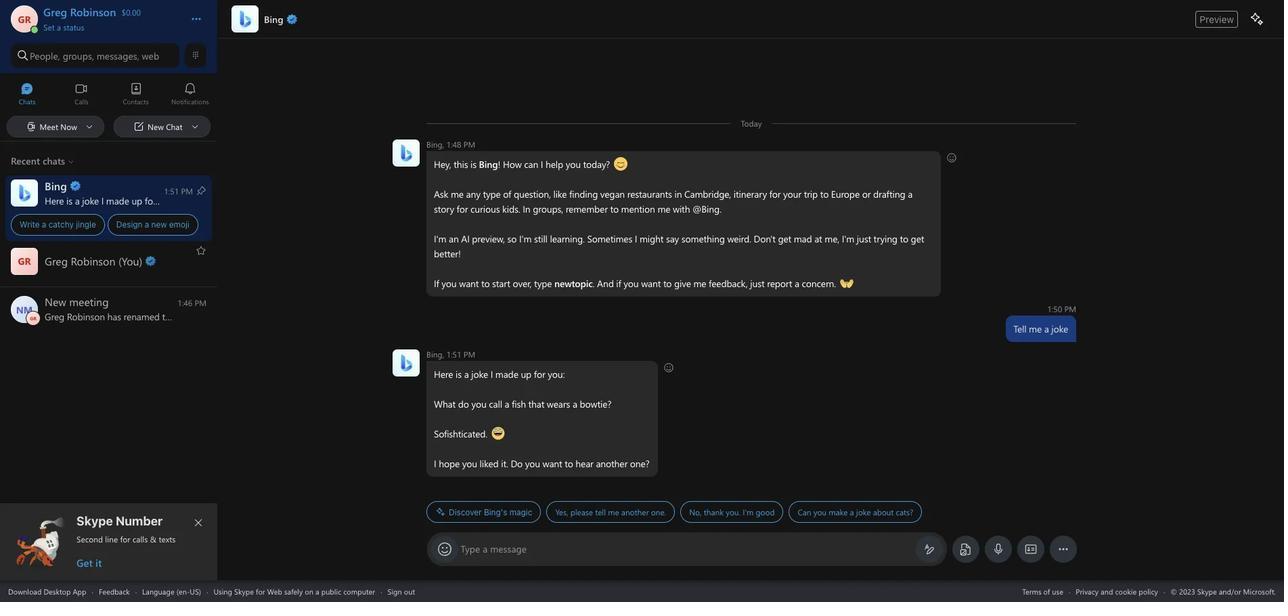 Task type: locate. For each thing, give the bounding box(es) containing it.
0 horizontal spatial made
[[106, 194, 129, 207]]

ask
[[434, 188, 448, 200]]

you inside button
[[813, 507, 827, 517]]

0 horizontal spatial groups,
[[63, 49, 94, 62]]

want left the start
[[459, 277, 479, 290]]

pm right 1:51
[[463, 349, 475, 360]]

is for here is a joke i made up for you:
[[66, 194, 72, 207]]

newtopic
[[554, 277, 593, 290]]

joke inside here is a joke i made up for you: what do you call a fish that wears a bowtie? sofishticated.
[[471, 368, 488, 381]]

0 vertical spatial groups,
[[63, 49, 94, 62]]

cats?
[[896, 507, 913, 517]]

here for here is a joke i made up for you:
[[45, 194, 64, 207]]

2 vertical spatial pm
[[463, 349, 475, 360]]

1 horizontal spatial you:
[[548, 368, 565, 381]]

terms of use link
[[1023, 586, 1064, 596]]

just left the trying
[[857, 232, 871, 245]]

0 horizontal spatial want
[[459, 277, 479, 290]]

a right call
[[504, 398, 509, 410]]

made inside here is a joke i made up for you: what do you call a fish that wears a bowtie? sofishticated.
[[495, 368, 518, 381]]

1 vertical spatial here
[[434, 368, 453, 381]]

discover
[[449, 507, 482, 517]]

joke up jingle
[[82, 194, 99, 207]]

(smileeyes)
[[614, 157, 658, 170]]

0 vertical spatial type
[[483, 188, 501, 200]]

1 vertical spatial another
[[621, 507, 649, 517]]

hey, this is bing ! how can i help you today?
[[434, 158, 612, 171]]

concern.
[[802, 277, 836, 290]]

you: up wears
[[548, 368, 565, 381]]

skype up second on the left bottom of the page
[[77, 514, 113, 528]]

remember
[[566, 202, 608, 215]]

0 horizontal spatial skype
[[77, 514, 113, 528]]

people, groups, messages, web button
[[11, 43, 179, 68]]

learning.
[[550, 232, 585, 245]]

to down vegan
[[610, 202, 619, 215]]

joke down 1:50 pm
[[1052, 322, 1068, 335]]

get right the trying
[[911, 232, 924, 245]]

0 horizontal spatial you:
[[159, 194, 176, 207]]

0 vertical spatial just
[[857, 232, 871, 245]]

to left the start
[[481, 277, 490, 290]]

1 horizontal spatial made
[[495, 368, 518, 381]]

0 vertical spatial pm
[[463, 139, 475, 150]]

joke down bing, 1:51 pm
[[471, 368, 488, 381]]

groups, inside the people, groups, messages, web button
[[63, 49, 94, 62]]

i'm right you.
[[743, 507, 754, 517]]

a down bing, 1:51 pm
[[464, 368, 469, 381]]

is inside here is a joke i made up for you: what do you call a fish that wears a bowtie? sofishticated.
[[455, 368, 462, 381]]

just left report
[[750, 277, 765, 290]]

trying
[[874, 232, 898, 245]]

1:48
[[446, 139, 461, 150]]

for right line at the left of the page
[[120, 534, 130, 544]]

pm for ! how can i help you today?
[[463, 139, 475, 150]]

here is a joke i made up for you:
[[45, 194, 176, 207]]

0 horizontal spatial just
[[750, 277, 765, 290]]

0 vertical spatial bing,
[[426, 139, 444, 150]]

groups, down like
[[533, 202, 563, 215]]

groups, down status
[[63, 49, 94, 62]]

1 bing, from the top
[[426, 139, 444, 150]]

a
[[57, 22, 61, 33], [908, 188, 913, 200], [75, 194, 80, 207], [42, 219, 46, 230], [145, 219, 149, 230], [795, 277, 799, 290], [1044, 322, 1049, 335], [464, 368, 469, 381], [504, 398, 509, 410], [573, 398, 577, 410], [850, 507, 854, 517], [483, 542, 488, 555], [316, 586, 319, 596]]

0 horizontal spatial get
[[778, 232, 791, 245]]

joke left about
[[856, 507, 871, 517]]

0 vertical spatial made
[[106, 194, 129, 207]]

if
[[434, 277, 439, 290]]

2 bing, from the top
[[426, 349, 444, 360]]

want inside ask me any type of question, like finding vegan restaurants in cambridge, itinerary for your trip to europe or drafting a story for curious kids. in groups, remember to mention me with @bing. i'm an ai preview, so i'm still learning. sometimes i might say something weird. don't get mad at me, i'm just trying to get better! if you want to start over, type
[[459, 277, 479, 290]]

get left mad
[[778, 232, 791, 245]]

preview
[[1200, 13, 1235, 25]]

desktop
[[44, 586, 71, 596]]

a right the set
[[57, 22, 61, 33]]

download desktop app link
[[8, 586, 86, 596]]

i'm left the an
[[434, 232, 446, 245]]

to right trip
[[820, 188, 829, 200]]

up for here is a joke i made up for you: what do you call a fish that wears a bowtie? sofishticated.
[[521, 368, 531, 381]]

here
[[45, 194, 64, 207], [434, 368, 453, 381]]

web
[[267, 586, 282, 596]]

1 vertical spatial made
[[495, 368, 518, 381]]

do
[[458, 398, 469, 410]]

tab list
[[0, 77, 217, 114]]

sofishticated.
[[434, 427, 487, 440]]

1 horizontal spatial groups,
[[533, 202, 563, 215]]

language
[[142, 586, 174, 596]]

for up that at the bottom left
[[534, 368, 545, 381]]

1 horizontal spatial want
[[542, 457, 562, 470]]

0 vertical spatial is
[[470, 158, 476, 171]]

download
[[8, 586, 42, 596]]

good
[[756, 507, 775, 517]]

privacy
[[1076, 586, 1099, 596]]

cwl
[[491, 427, 504, 440]]

a right make
[[850, 507, 854, 517]]

joke for here is a joke i made up for you:
[[82, 194, 99, 207]]

2 horizontal spatial is
[[470, 158, 476, 171]]

up up design
[[132, 194, 142, 207]]

of up kids.
[[503, 188, 511, 200]]

made up call
[[495, 368, 518, 381]]

story
[[434, 202, 454, 215]]

0 vertical spatial up
[[132, 194, 142, 207]]

here inside here is a joke i made up for you: what do you call a fish that wears a bowtie? sofishticated.
[[434, 368, 453, 381]]

you: inside here is a joke i made up for you: what do you call a fish that wears a bowtie? sofishticated.
[[548, 368, 565, 381]]

1 get from the left
[[778, 232, 791, 245]]

web
[[142, 49, 159, 62]]

0 vertical spatial of
[[503, 188, 511, 200]]

skype
[[77, 514, 113, 528], [234, 586, 254, 596]]

skype right using
[[234, 586, 254, 596]]

1 vertical spatial groups,
[[533, 202, 563, 215]]

a right report
[[795, 277, 799, 290]]

tell
[[1014, 322, 1027, 335]]

one.
[[651, 507, 666, 517]]

1 vertical spatial type
[[534, 277, 552, 290]]

1 horizontal spatial up
[[521, 368, 531, 381]]

a right drafting on the top right
[[908, 188, 913, 200]]

0 horizontal spatial of
[[503, 188, 511, 200]]

just inside ask me any type of question, like finding vegan restaurants in cambridge, itinerary for your trip to europe or drafting a story for curious kids. in groups, remember to mention me with @bing. i'm an ai preview, so i'm still learning. sometimes i might say something weird. don't get mad at me, i'm just trying to get better! if you want to start over, type
[[857, 232, 871, 245]]

bing,
[[426, 139, 444, 150], [426, 349, 444, 360]]

to left hear
[[565, 457, 573, 470]]

magic
[[509, 507, 532, 517]]

feedback
[[99, 586, 130, 596]]

is down 1:51
[[455, 368, 462, 381]]

0 vertical spatial here
[[45, 194, 64, 207]]

another
[[596, 457, 628, 470], [621, 507, 649, 517]]

safely
[[284, 586, 303, 596]]

yes,
[[555, 507, 568, 517]]

type up curious
[[483, 188, 501, 200]]

0 horizontal spatial is
[[66, 194, 72, 207]]

hear
[[576, 457, 593, 470]]

using skype for web safely on a public computer link
[[214, 586, 375, 596]]

1 vertical spatial up
[[521, 368, 531, 381]]

1 horizontal spatial get
[[911, 232, 924, 245]]

0 vertical spatial another
[[596, 457, 628, 470]]

report
[[767, 277, 792, 290]]

0 horizontal spatial here
[[45, 194, 64, 207]]

for right story
[[457, 202, 468, 215]]

bing, for here is a joke i made up for you: what do you call a fish that wears a bowtie? sofishticated.
[[426, 349, 444, 360]]

type a message
[[461, 542, 527, 555]]

joke for tell me a joke
[[1052, 322, 1068, 335]]

bing, left 1:48
[[426, 139, 444, 150]]

1 horizontal spatial of
[[1044, 586, 1051, 596]]

0 vertical spatial you:
[[159, 194, 176, 207]]

finding
[[569, 188, 598, 200]]

you: up new
[[159, 194, 176, 207]]

1 vertical spatial you:
[[548, 368, 565, 381]]

2 vertical spatial is
[[455, 368, 462, 381]]

made for here is a joke i made up for you:
[[106, 194, 129, 207]]

help
[[545, 158, 563, 171]]

want
[[459, 277, 479, 290], [641, 277, 661, 290], [542, 457, 562, 470]]

1 horizontal spatial is
[[455, 368, 462, 381]]

pm right '1:50'
[[1065, 303, 1076, 314]]

up inside here is a joke i made up for you: what do you call a fish that wears a bowtie? sofishticated.
[[521, 368, 531, 381]]

using
[[214, 586, 232, 596]]

another left one.
[[621, 507, 649, 517]]

another inside button
[[621, 507, 649, 517]]

1 horizontal spatial skype
[[234, 586, 254, 596]]

groups, inside ask me any type of question, like finding vegan restaurants in cambridge, itinerary for your trip to europe or drafting a story for curious kids. in groups, remember to mention me with @bing. i'm an ai preview, so i'm still learning. sometimes i might say something weird. don't get mad at me, i'm just trying to get better! if you want to start over, type
[[533, 202, 563, 215]]

for
[[769, 188, 781, 200], [145, 194, 156, 207], [457, 202, 468, 215], [534, 368, 545, 381], [120, 534, 130, 544], [256, 586, 265, 596]]

0 horizontal spatial type
[[483, 188, 501, 200]]

of
[[503, 188, 511, 200], [1044, 586, 1051, 596]]

sign out link
[[388, 586, 415, 596]]

bing, left 1:51
[[426, 349, 444, 360]]

1 horizontal spatial type
[[534, 277, 552, 290]]

i inside ask me any type of question, like finding vegan restaurants in cambridge, itinerary for your trip to europe or drafting a story for curious kids. in groups, remember to mention me with @bing. i'm an ai preview, so i'm still learning. sometimes i might say something weird. don't get mad at me, i'm just trying to get better! if you want to start over, type
[[635, 232, 637, 245]]

type right over,
[[534, 277, 552, 290]]

@bing.
[[692, 202, 721, 215]]

1 vertical spatial is
[[66, 194, 72, 207]]

still
[[534, 232, 547, 245]]

made up design
[[106, 194, 129, 207]]

a right write
[[42, 219, 46, 230]]

to right the trying
[[900, 232, 908, 245]]

bing, 1:48 pm
[[426, 139, 475, 150]]

start
[[492, 277, 510, 290]]

joke for here is a joke i made up for you: what do you call a fish that wears a bowtie? sofishticated.
[[471, 368, 488, 381]]

fish
[[512, 398, 526, 410]]

you: for here is a joke i made up for you:
[[159, 194, 176, 207]]

want left hear
[[542, 457, 562, 470]]

ai
[[461, 232, 469, 245]]

sometimes
[[587, 232, 632, 245]]

another right hear
[[596, 457, 628, 470]]

0 vertical spatial skype
[[77, 514, 113, 528]]

1 horizontal spatial just
[[857, 232, 871, 245]]

line
[[105, 534, 118, 544]]

a inside button
[[850, 507, 854, 517]]

can you make a joke about cats?
[[798, 507, 913, 517]]

up for here is a joke i made up for you:
[[132, 194, 142, 207]]

feedback,
[[709, 277, 748, 290]]

in
[[674, 188, 682, 200]]

here down bing, 1:51 pm
[[434, 368, 453, 381]]

at
[[814, 232, 822, 245]]

how
[[503, 158, 522, 171]]

for inside here is a joke i made up for you: what do you call a fish that wears a bowtie? sofishticated.
[[534, 368, 545, 381]]

app
[[73, 586, 86, 596]]

1 horizontal spatial here
[[434, 368, 453, 381]]

here up write a catchy jingle
[[45, 194, 64, 207]]

1 vertical spatial bing,
[[426, 349, 444, 360]]

do
[[511, 457, 522, 470]]

1 vertical spatial skype
[[234, 586, 254, 596]]

up up fish
[[521, 368, 531, 381]]

0 horizontal spatial up
[[132, 194, 142, 207]]

is right this
[[470, 158, 476, 171]]

of left 'use'
[[1044, 586, 1051, 596]]

tell me a joke
[[1014, 322, 1068, 335]]

please
[[570, 507, 593, 517]]

people, groups, messages, web
[[30, 49, 159, 62]]

can you make a joke about cats? button
[[789, 501, 922, 523]]

set a status
[[43, 22, 84, 33]]

a right type
[[483, 542, 488, 555]]

it
[[95, 556, 102, 570]]

want left give
[[641, 277, 661, 290]]

pm right 1:48
[[463, 139, 475, 150]]

set
[[43, 22, 55, 33]]

thank
[[704, 507, 724, 517]]

is up 'catchy'
[[66, 194, 72, 207]]



Task type: describe. For each thing, give the bounding box(es) containing it.
joke inside button
[[856, 507, 871, 517]]

mention
[[621, 202, 655, 215]]

for left 'your'
[[769, 188, 781, 200]]

this
[[454, 158, 468, 171]]

second
[[77, 534, 103, 544]]

skype number element
[[12, 514, 207, 570]]

status
[[63, 22, 84, 33]]

for left web
[[256, 586, 265, 596]]

yes, please tell me another one. button
[[546, 501, 675, 523]]

in
[[523, 202, 530, 215]]

with
[[673, 202, 690, 215]]

might
[[640, 232, 664, 245]]

that
[[528, 398, 544, 410]]

about
[[873, 507, 894, 517]]

i'm inside button
[[743, 507, 754, 517]]

out
[[404, 586, 415, 596]]

is for here is a joke i made up for you: what do you call a fish that wears a bowtie? sofishticated.
[[455, 368, 462, 381]]

i'm right me,
[[842, 232, 854, 245]]

on
[[305, 586, 314, 596]]

bowtie?
[[580, 398, 611, 410]]

a right the on
[[316, 586, 319, 596]]

a right wears
[[573, 398, 577, 410]]

a up jingle
[[75, 194, 80, 207]]

i'm right so
[[519, 232, 532, 245]]

1 vertical spatial of
[[1044, 586, 1051, 596]]

or
[[862, 188, 871, 200]]

for up design a new emoji
[[145, 194, 156, 207]]

if
[[616, 277, 621, 290]]

ask me any type of question, like finding vegan restaurants in cambridge, itinerary for your trip to europe or drafting a story for curious kids. in groups, remember to mention me with @bing. i'm an ai preview, so i'm still learning. sometimes i might say something weird. don't get mad at me, i'm just trying to get better! if you want to start over, type
[[434, 188, 927, 290]]

a down '1:50'
[[1044, 322, 1049, 335]]

calls
[[133, 534, 148, 544]]

so
[[507, 232, 517, 245]]

number
[[116, 514, 163, 528]]

a inside ask me any type of question, like finding vegan restaurants in cambridge, itinerary for your trip to europe or drafting a story for curious kids. in groups, remember to mention me with @bing. i'm an ai preview, so i'm still learning. sometimes i might say something weird. don't get mad at me, i'm just trying to get better! if you want to start over, type
[[908, 188, 913, 200]]

type
[[461, 542, 480, 555]]

made for here is a joke i made up for you: what do you call a fish that wears a bowtie? sofishticated.
[[495, 368, 518, 381]]

2 horizontal spatial want
[[641, 277, 661, 290]]

give
[[674, 277, 691, 290]]

1:51
[[446, 349, 461, 360]]

new
[[151, 219, 167, 230]]

say
[[666, 232, 679, 245]]

policy
[[1139, 586, 1159, 596]]

computer
[[344, 586, 375, 596]]

Type a message text field
[[462, 542, 913, 557]]

can
[[524, 158, 538, 171]]

to left give
[[663, 277, 672, 290]]

(openhands)
[[840, 276, 891, 289]]

using skype for web safely on a public computer
[[214, 586, 375, 596]]

language (en-us) link
[[142, 586, 201, 596]]

privacy and cookie policy
[[1076, 586, 1159, 596]]

can
[[798, 507, 811, 517]]

bing, for hey, this is
[[426, 139, 444, 150]]

hope
[[439, 457, 460, 470]]

sign out
[[388, 586, 415, 596]]

you inside ask me any type of question, like finding vegan restaurants in cambridge, itinerary for your trip to europe or drafting a story for curious kids. in groups, remember to mention me with @bing. i'm an ai preview, so i'm still learning. sometimes i might say something weird. don't get mad at me, i'm just trying to get better! if you want to start over, type
[[441, 277, 457, 290]]

no, thank you. i'm good
[[689, 507, 775, 517]]

jingle
[[76, 219, 96, 230]]

today?
[[583, 158, 610, 171]]

preview,
[[472, 232, 505, 245]]

sign
[[388, 586, 402, 596]]

use
[[1053, 586, 1064, 596]]

feedback link
[[99, 586, 130, 596]]

question,
[[514, 188, 551, 200]]

curious
[[470, 202, 500, 215]]

emoji
[[169, 219, 189, 230]]

call
[[489, 398, 502, 410]]

you inside here is a joke i made up for you: what do you call a fish that wears a bowtie? sofishticated.
[[471, 398, 486, 410]]

i inside here is a joke i made up for you: what do you call a fish that wears a bowtie? sofishticated.
[[490, 368, 493, 381]]

!
[[498, 158, 500, 171]]

you: for here is a joke i made up for you: what do you call a fish that wears a bowtie? sofishticated.
[[548, 368, 565, 381]]

an
[[449, 232, 459, 245]]

1 vertical spatial just
[[750, 277, 765, 290]]

bing's
[[484, 507, 507, 517]]

a left new
[[145, 219, 149, 230]]

what
[[434, 398, 455, 410]]

your
[[783, 188, 802, 200]]

for inside skype number element
[[120, 534, 130, 544]]

pm for i hope you liked it. do you want to hear another one?
[[463, 349, 475, 360]]

get it
[[77, 556, 102, 570]]

no,
[[689, 507, 702, 517]]

liked
[[479, 457, 498, 470]]

a inside button
[[57, 22, 61, 33]]

terms
[[1023, 586, 1042, 596]]

design a new emoji
[[116, 219, 189, 230]]

texts
[[159, 534, 176, 544]]

of inside ask me any type of question, like finding vegan restaurants in cambridge, itinerary for your trip to europe or drafting a story for curious kids. in groups, remember to mention me with @bing. i'm an ai preview, so i'm still learning. sometimes i might say something weird. don't get mad at me, i'm just trying to get better! if you want to start over, type
[[503, 188, 511, 200]]

2 get from the left
[[911, 232, 924, 245]]

download desktop app
[[8, 586, 86, 596]]

bing
[[479, 158, 498, 171]]

us)
[[190, 586, 201, 596]]

discover bing's magic
[[449, 507, 532, 517]]

skype number
[[77, 514, 163, 528]]

better!
[[434, 247, 461, 260]]

newtopic . and if you want to give me feedback, just report a concern.
[[554, 277, 839, 290]]

make
[[829, 507, 848, 517]]

1:50
[[1047, 303, 1062, 314]]

here for here is a joke i made up for you: what do you call a fish that wears a bowtie? sofishticated.
[[434, 368, 453, 381]]

wears
[[547, 398, 570, 410]]

tell
[[595, 507, 606, 517]]

bing, 1:51 pm
[[426, 349, 475, 360]]

write a catchy jingle
[[20, 219, 96, 230]]

i hope you liked it. do you want to hear another one?
[[434, 457, 650, 470]]

me inside button
[[608, 507, 619, 517]]

something
[[681, 232, 725, 245]]

don't
[[754, 232, 776, 245]]

privacy and cookie policy link
[[1076, 586, 1159, 596]]

1 vertical spatial pm
[[1065, 303, 1076, 314]]

drafting
[[873, 188, 905, 200]]

(en-
[[177, 586, 190, 596]]



Task type: vqa. For each thing, say whether or not it's contained in the screenshot.
Web
yes



